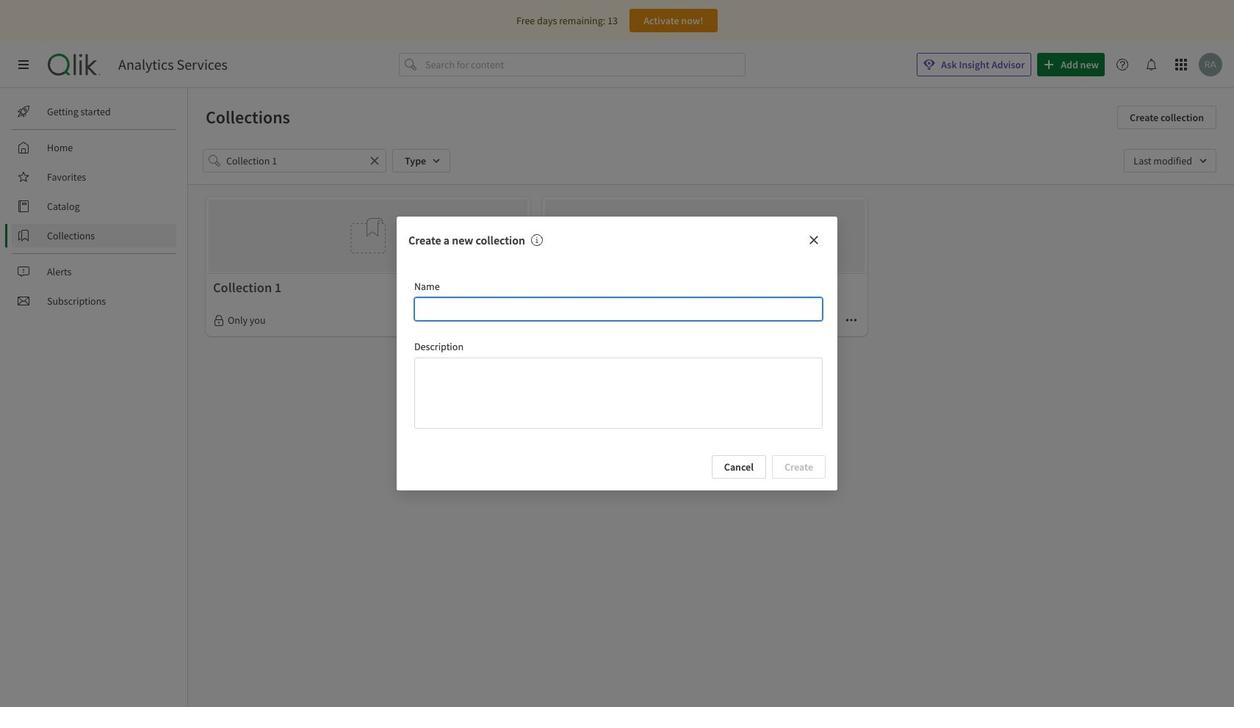 Task type: vqa. For each thing, say whether or not it's contained in the screenshot.
text field
yes



Task type: locate. For each thing, give the bounding box(es) containing it.
close sidebar menu image
[[18, 59, 29, 71]]

last modified image
[[1124, 149, 1217, 173]]

clear search image
[[369, 155, 381, 167]]

dialog
[[397, 217, 838, 491]]

navigation pane element
[[0, 94, 187, 319]]

Search for collections text field
[[226, 149, 363, 173]]

analytics services element
[[118, 56, 228, 73]]

None text field
[[414, 298, 823, 321], [414, 358, 823, 429], [414, 298, 823, 321], [414, 358, 823, 429]]



Task type: describe. For each thing, give the bounding box(es) containing it.
filters region
[[188, 137, 1234, 184]]

close image
[[808, 234, 820, 246]]



